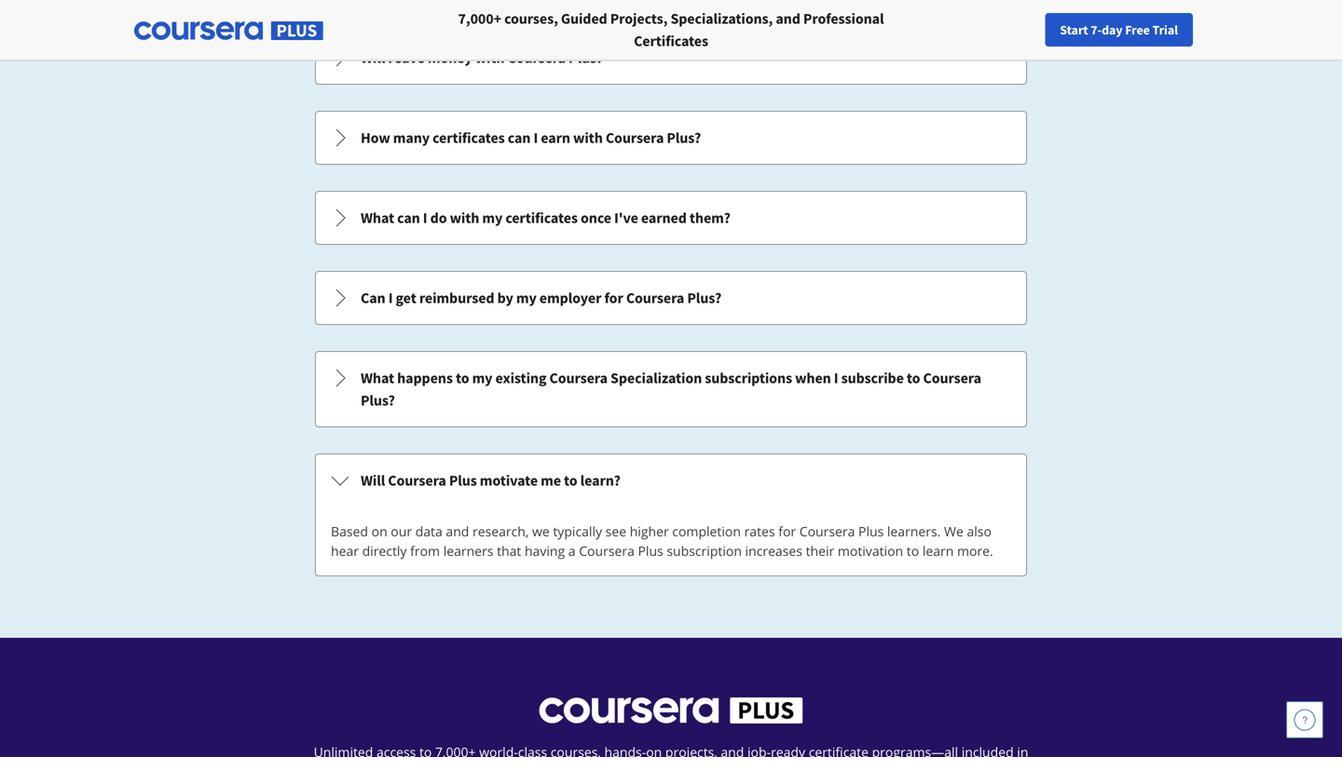 Task type: locate. For each thing, give the bounding box(es) containing it.
1 vertical spatial for
[[779, 523, 796, 541]]

None search field
[[256, 12, 573, 49]]

0 vertical spatial what
[[361, 209, 394, 227]]

0 vertical spatial plus
[[449, 472, 477, 490]]

0 horizontal spatial for
[[605, 289, 623, 308]]

0 vertical spatial my
[[482, 209, 503, 227]]

1 vertical spatial will
[[361, 472, 385, 490]]

see
[[606, 523, 627, 541]]

2 vertical spatial plus
[[638, 543, 664, 560]]

1 horizontal spatial for
[[779, 523, 796, 541]]

0 vertical spatial will
[[361, 48, 385, 67]]

plus down higher
[[638, 543, 664, 560]]

certificates
[[433, 129, 505, 147], [506, 209, 578, 227]]

subscription
[[667, 543, 742, 560]]

can
[[361, 289, 386, 308]]

0 vertical spatial with
[[475, 48, 505, 67]]

2 will from the top
[[361, 472, 385, 490]]

0 vertical spatial coursera plus image
[[134, 22, 324, 40]]

their
[[806, 543, 835, 560]]

we
[[532, 523, 550, 541]]

0 vertical spatial certificates
[[433, 129, 505, 147]]

list
[[313, 0, 1029, 579]]

i left save
[[388, 48, 392, 67]]

1 horizontal spatial certificates
[[506, 209, 578, 227]]

research,
[[473, 523, 529, 541]]

with inside dropdown button
[[475, 48, 505, 67]]

certificates left once
[[506, 209, 578, 227]]

money
[[428, 48, 472, 67]]

your
[[1007, 21, 1031, 38]]

start 7-day free trial button
[[1045, 13, 1193, 47]]

will i save money with coursera plus? button
[[316, 32, 1026, 84]]

i right when
[[834, 369, 839, 388]]

i inside dropdown button
[[388, 289, 393, 308]]

can left the earn
[[508, 129, 531, 147]]

plus
[[449, 472, 477, 490], [859, 523, 884, 541], [638, 543, 664, 560]]

certificates inside what can i do with my certificates once i've earned them? 'dropdown button'
[[506, 209, 578, 227]]

1 vertical spatial with
[[573, 129, 603, 147]]

free
[[1125, 21, 1150, 38]]

based on our data and research, we typically see higher completion rates for coursera plus learners. we also hear directly from learners that having a coursera plus subscription increases their motivation to learn more.
[[331, 523, 994, 560]]

my inside what can i do with my certificates once i've earned them? 'dropdown button'
[[482, 209, 503, 227]]

them?
[[690, 209, 731, 227]]

1 vertical spatial plus
[[859, 523, 884, 541]]

that
[[497, 543, 521, 560]]

coursera down the courses, on the top left of page
[[508, 48, 566, 67]]

coursera up specialization
[[626, 289, 685, 308]]

0 horizontal spatial can
[[397, 209, 420, 227]]

1 horizontal spatial coursera plus image
[[539, 698, 803, 724]]

and left professional
[[776, 9, 801, 28]]

can i get reimbursed by my employer for coursera plus? button
[[316, 272, 1026, 324]]

plus? inside dropdown button
[[667, 129, 701, 147]]

0 vertical spatial can
[[508, 129, 531, 147]]

with inside 'dropdown button'
[[450, 209, 479, 227]]

can
[[508, 129, 531, 147], [397, 209, 420, 227]]

1 vertical spatial what
[[361, 369, 394, 388]]

1 will from the top
[[361, 48, 385, 67]]

happens
[[397, 369, 453, 388]]

help center image
[[1294, 709, 1316, 732]]

find your new career link
[[971, 19, 1106, 42]]

completion
[[672, 523, 741, 541]]

my
[[482, 209, 503, 227], [516, 289, 537, 308], [472, 369, 493, 388]]

7-
[[1091, 21, 1102, 38]]

rates
[[744, 523, 775, 541]]

i
[[388, 48, 392, 67], [534, 129, 538, 147], [423, 209, 427, 227], [388, 289, 393, 308], [834, 369, 839, 388]]

new
[[1034, 21, 1058, 38]]

to right subscribe
[[907, 369, 921, 388]]

1 vertical spatial certificates
[[506, 209, 578, 227]]

what left happens
[[361, 369, 394, 388]]

coursera right subscribe
[[923, 369, 982, 388]]

when
[[795, 369, 831, 388]]

coursera inside dropdown button
[[626, 289, 685, 308]]

0 vertical spatial and
[[776, 9, 801, 28]]

motivate
[[480, 472, 538, 490]]

list containing will i save money with coursera plus?
[[313, 0, 1029, 579]]

to down learners.
[[907, 543, 919, 560]]

0 vertical spatial for
[[605, 289, 623, 308]]

will up on
[[361, 472, 385, 490]]

1 horizontal spatial can
[[508, 129, 531, 147]]

1 vertical spatial and
[[446, 523, 469, 541]]

me
[[541, 472, 561, 490]]

to
[[456, 369, 469, 388], [907, 369, 921, 388], [564, 472, 578, 490], [907, 543, 919, 560]]

plus left motivate
[[449, 472, 477, 490]]

with
[[475, 48, 505, 67], [573, 129, 603, 147], [450, 209, 479, 227]]

0 horizontal spatial coursera plus image
[[134, 22, 324, 40]]

my left existing
[[472, 369, 493, 388]]

with right do
[[450, 209, 479, 227]]

coursera
[[508, 48, 566, 67], [606, 129, 664, 147], [626, 289, 685, 308], [550, 369, 608, 388], [923, 369, 982, 388], [388, 472, 446, 490], [800, 523, 855, 541], [579, 543, 635, 560]]

plus up motivation
[[859, 523, 884, 541]]

plus?
[[569, 48, 603, 67], [667, 129, 701, 147], [687, 289, 722, 308], [361, 392, 395, 410]]

what inside what happens to my existing coursera specialization subscriptions when i subscribe to coursera plus?
[[361, 369, 394, 388]]

coursera plus image
[[134, 22, 324, 40], [539, 698, 803, 724]]

1 vertical spatial coursera plus image
[[539, 698, 803, 724]]

can i get reimbursed by my employer for coursera plus?
[[361, 289, 722, 308]]

subscriptions
[[705, 369, 792, 388]]

what for what happens to my existing coursera specialization subscriptions when i subscribe to coursera plus?
[[361, 369, 394, 388]]

certificates right many
[[433, 129, 505, 147]]

0 horizontal spatial and
[[446, 523, 469, 541]]

plus? inside what happens to my existing coursera specialization subscriptions when i subscribe to coursera plus?
[[361, 392, 395, 410]]

1 horizontal spatial and
[[776, 9, 801, 28]]

i've
[[614, 209, 638, 227]]

i left get
[[388, 289, 393, 308]]

i left the earn
[[534, 129, 538, 147]]

2 vertical spatial my
[[472, 369, 493, 388]]

on
[[372, 523, 388, 541]]

with right the earn
[[573, 129, 603, 147]]

and up the learners
[[446, 523, 469, 541]]

can left do
[[397, 209, 420, 227]]

my for employer
[[516, 289, 537, 308]]

to right me in the bottom left of the page
[[564, 472, 578, 490]]

will left save
[[361, 48, 385, 67]]

data
[[416, 523, 443, 541]]

can inside dropdown button
[[508, 129, 531, 147]]

plus inside dropdown button
[[449, 472, 477, 490]]

certificates
[[634, 32, 708, 50]]

will
[[361, 48, 385, 67], [361, 472, 385, 490]]

coursera inside dropdown button
[[606, 129, 664, 147]]

for right employer
[[605, 289, 623, 308]]

to right happens
[[456, 369, 469, 388]]

1 what from the top
[[361, 209, 394, 227]]

for
[[605, 289, 623, 308], [779, 523, 796, 541]]

what left do
[[361, 209, 394, 227]]

learn?
[[580, 472, 621, 490]]

1 vertical spatial my
[[516, 289, 537, 308]]

my inside can i get reimbursed by my employer for coursera plus? dropdown button
[[516, 289, 537, 308]]

my inside what happens to my existing coursera specialization subscriptions when i subscribe to coursera plus?
[[472, 369, 493, 388]]

2 vertical spatial with
[[450, 209, 479, 227]]

day
[[1102, 21, 1123, 38]]

my right 'by'
[[516, 289, 537, 308]]

1 vertical spatial can
[[397, 209, 420, 227]]

from
[[410, 543, 440, 560]]

start 7-day free trial
[[1060, 21, 1178, 38]]

my right do
[[482, 209, 503, 227]]

2 what from the top
[[361, 369, 394, 388]]

what for what can i do with my certificates once i've earned them?
[[361, 209, 394, 227]]

and
[[776, 9, 801, 28], [446, 523, 469, 541]]

coursera right the earn
[[606, 129, 664, 147]]

with right 'money'
[[475, 48, 505, 67]]

0 horizontal spatial plus
[[449, 472, 477, 490]]

what can i do with my certificates once i've earned them? button
[[316, 192, 1026, 244]]

learn
[[923, 543, 954, 560]]

to inside based on our data and research, we typically see higher completion rates for coursera plus learners. we also hear directly from learners that having a coursera plus subscription increases their motivation to learn more.
[[907, 543, 919, 560]]

what inside what can i do with my certificates once i've earned them? 'dropdown button'
[[361, 209, 394, 227]]

hear
[[331, 543, 359, 560]]

1 horizontal spatial plus
[[638, 543, 664, 560]]

will for will i save money with coursera plus?
[[361, 48, 385, 67]]

more.
[[957, 543, 994, 560]]

what
[[361, 209, 394, 227], [361, 369, 394, 388]]

0 horizontal spatial certificates
[[433, 129, 505, 147]]

i inside dropdown button
[[534, 129, 538, 147]]

for up increases
[[779, 523, 796, 541]]

i left do
[[423, 209, 427, 227]]

how
[[361, 129, 390, 147]]



Task type: describe. For each thing, give the bounding box(es) containing it.
what can i do with my certificates once i've earned them?
[[361, 209, 731, 227]]

can inside 'dropdown button'
[[397, 209, 420, 227]]

learners
[[443, 543, 494, 560]]

by
[[497, 289, 513, 308]]

directly
[[362, 543, 407, 560]]

show notifications image
[[1126, 23, 1148, 46]]

subscribe
[[841, 369, 904, 388]]

certificates inside how many certificates can i earn with coursera plus? dropdown button
[[433, 129, 505, 147]]

plus? inside dropdown button
[[687, 289, 722, 308]]

trial
[[1153, 21, 1178, 38]]

coursera right existing
[[550, 369, 608, 388]]

how many certificates can i earn with coursera plus?
[[361, 129, 701, 147]]

do
[[430, 209, 447, 227]]

will coursera plus motivate me to learn? button
[[316, 455, 1026, 507]]

employer
[[540, 289, 602, 308]]

7,000+ courses, guided projects, specializations, and professional certificates
[[458, 9, 884, 50]]

and inside based on our data and research, we typically see higher completion rates for coursera plus learners. we also hear directly from learners that having a coursera plus subscription increases their motivation to learn more.
[[446, 523, 469, 541]]

will for will coursera plus motivate me to learn?
[[361, 472, 385, 490]]

having
[[525, 543, 565, 560]]

how many certificates can i earn with coursera plus? button
[[316, 112, 1026, 164]]

increases
[[745, 543, 803, 560]]

find
[[980, 21, 1004, 38]]

find your new career
[[980, 21, 1097, 38]]

many
[[393, 129, 430, 147]]

learners.
[[887, 523, 941, 541]]

courses,
[[504, 9, 558, 28]]

also
[[967, 523, 992, 541]]

i inside dropdown button
[[388, 48, 392, 67]]

guided
[[561, 9, 607, 28]]

save
[[395, 48, 425, 67]]

will i save money with coursera plus?
[[361, 48, 603, 67]]

and inside 7,000+ courses, guided projects, specializations, and professional certificates
[[776, 9, 801, 28]]

career
[[1061, 21, 1097, 38]]

i inside what happens to my existing coursera specialization subscriptions when i subscribe to coursera plus?
[[834, 369, 839, 388]]

earned
[[641, 209, 687, 227]]

what happens to my existing coursera specialization subscriptions when i subscribe to coursera plus?
[[361, 369, 982, 410]]

projects,
[[610, 9, 668, 28]]

with for certificates
[[450, 209, 479, 227]]

motivation
[[838, 543, 904, 560]]

2 horizontal spatial plus
[[859, 523, 884, 541]]

get
[[396, 289, 416, 308]]

start
[[1060, 21, 1088, 38]]

will coursera plus motivate me to learn?
[[361, 472, 621, 490]]

our
[[391, 523, 412, 541]]

higher
[[630, 523, 669, 541]]

reimbursed
[[419, 289, 495, 308]]

with inside dropdown button
[[573, 129, 603, 147]]

based
[[331, 523, 368, 541]]

coursera up data
[[388, 472, 446, 490]]

7,000+
[[458, 9, 502, 28]]

with for plus?
[[475, 48, 505, 67]]

typically
[[553, 523, 602, 541]]

coursera up their
[[800, 523, 855, 541]]

specialization
[[611, 369, 702, 388]]

specializations,
[[671, 9, 773, 28]]

for inside dropdown button
[[605, 289, 623, 308]]

my for certificates
[[482, 209, 503, 227]]

coursera image
[[22, 15, 141, 45]]

a
[[568, 543, 576, 560]]

plus? inside dropdown button
[[569, 48, 603, 67]]

earn
[[541, 129, 570, 147]]

existing
[[496, 369, 547, 388]]

professional
[[804, 9, 884, 28]]

once
[[581, 209, 612, 227]]

to inside dropdown button
[[564, 472, 578, 490]]

coursera down see
[[579, 543, 635, 560]]

we
[[944, 523, 964, 541]]

for inside based on our data and research, we typically see higher completion rates for coursera plus learners. we also hear directly from learners that having a coursera plus subscription increases their motivation to learn more.
[[779, 523, 796, 541]]

what happens to my existing coursera specialization subscriptions when i subscribe to coursera plus? button
[[316, 352, 1026, 427]]



Task type: vqa. For each thing, say whether or not it's contained in the screenshot.
"Start 7-day Free Trial" "button"
yes



